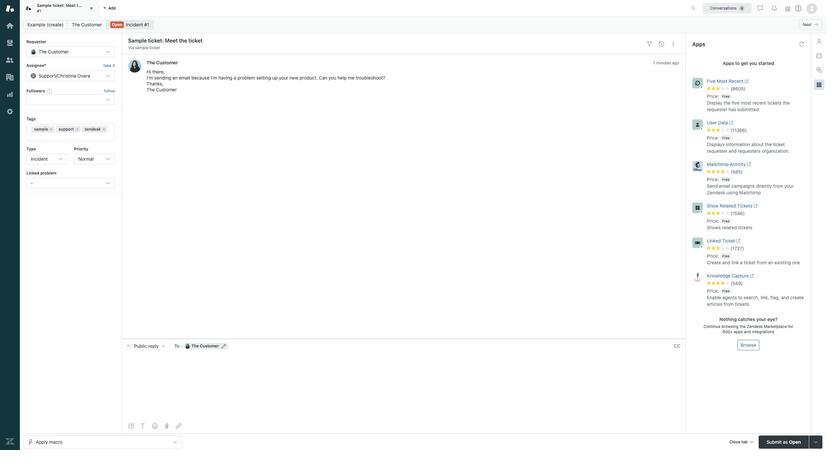 Task type: locate. For each thing, give the bounding box(es) containing it.
price: up display
[[707, 93, 719, 99]]

0 vertical spatial requester
[[707, 107, 728, 112]]

(create)
[[47, 22, 64, 27]]

0 vertical spatial incident
[[126, 22, 143, 27]]

via sample ticket
[[128, 45, 160, 50]]

email inside price: free send email campaigns directly from your zendesk using mailchimp
[[719, 183, 731, 189]]

1 horizontal spatial linked
[[707, 238, 721, 244]]

open
[[112, 22, 122, 27], [790, 440, 801, 445]]

views image
[[6, 39, 14, 47]]

it
[[113, 63, 115, 68]]

1 vertical spatial linked
[[707, 238, 721, 244]]

mailchimp activity image
[[693, 161, 703, 172]]

0 horizontal spatial your
[[279, 75, 289, 81]]

marketplace
[[764, 324, 787, 329]]

the right meet
[[77, 3, 83, 8]]

incident inside secondary element
[[126, 22, 143, 27]]

the down requester
[[39, 49, 47, 55]]

from inside price: free create and link a ticket from an existing one
[[757, 260, 767, 266]]

add link (cmd k) image
[[176, 424, 181, 429]]

0 vertical spatial the customer link
[[68, 20, 106, 29]]

0 vertical spatial to
[[736, 60, 740, 66]]

campaigns
[[732, 183, 755, 189]]

and right apps
[[744, 330, 751, 335]]

price: for create
[[707, 253, 719, 259]]

2 requester from the top
[[707, 148, 728, 154]]

zendesk
[[707, 190, 726, 196], [747, 324, 763, 329]]

0 horizontal spatial linked
[[26, 171, 39, 176]]

capture
[[732, 273, 749, 279]]

zendesk inside price: free send email campaigns directly from your zendesk using mailchimp
[[707, 190, 726, 196]]

free inside price: free enable agents to search, link, flag, and create articles from tickets.
[[723, 289, 730, 293]]

the customer up there,
[[147, 60, 178, 66]]

apps to get you started
[[723, 60, 775, 66]]

(opens in a new tab) image inside linked ticket link
[[736, 239, 741, 243]]

1 vertical spatial an
[[769, 260, 774, 266]]

free up using
[[723, 178, 730, 182]]

ticket
[[84, 3, 95, 8], [150, 45, 160, 50], [774, 142, 785, 147], [744, 260, 756, 266]]

your inside 'nothing catches your eye? continue browsing the zendesk marketplace for 600+ apps and integrations'
[[757, 317, 767, 322]]

can
[[319, 75, 328, 81]]

1 vertical spatial mailchimp
[[740, 190, 762, 196]]

free for related
[[723, 219, 730, 223]]

3 remove image from the left
[[102, 127, 106, 131]]

(opens in a new tab) image up (11366)
[[729, 121, 734, 125]]

remove image for sample
[[49, 127, 53, 131]]

tickets
[[738, 203, 753, 209]]

i'm left having
[[211, 75, 217, 81]]

price: for display
[[707, 93, 719, 99]]

customer inside requester element
[[48, 49, 69, 55]]

price: free send email campaigns directly from your zendesk using mailchimp
[[707, 177, 794, 196]]

to left 'get' on the right
[[736, 60, 740, 66]]

customer@example.com image
[[185, 344, 190, 349]]

1 vertical spatial sample
[[34, 127, 48, 132]]

ticket up the organization.
[[774, 142, 785, 147]]

knowledge capture
[[707, 273, 749, 279]]

the down sample ticket: meet the ticket #1
[[72, 22, 80, 27]]

1 free from the top
[[723, 94, 730, 98]]

tickets
[[768, 100, 782, 106], [739, 225, 753, 231]]

requester element
[[26, 47, 115, 57]]

free up agents
[[723, 289, 730, 293]]

0 vertical spatial a
[[234, 75, 236, 81]]

from down agents
[[724, 302, 734, 307]]

knowledge image
[[817, 53, 822, 58]]

0 vertical spatial tickets
[[768, 100, 782, 106]]

organizations image
[[6, 73, 14, 82]]

problem left setting
[[238, 75, 255, 81]]

1 vertical spatial zendesk
[[747, 324, 763, 329]]

1 vertical spatial tickets
[[739, 225, 753, 231]]

the
[[72, 22, 80, 27], [39, 49, 47, 55], [147, 60, 155, 66], [147, 87, 155, 93], [192, 344, 199, 349]]

mailchimp activity link
[[707, 161, 796, 169]]

from right the directly
[[774, 183, 784, 189]]

1 vertical spatial incident
[[31, 156, 48, 162]]

0 horizontal spatial an
[[173, 75, 178, 81]]

2 vertical spatial your
[[757, 317, 767, 322]]

tab
[[20, 0, 99, 17]]

0 horizontal spatial zendesk
[[707, 190, 726, 196]]

eye?
[[768, 317, 778, 322]]

the customer link down close icon
[[68, 20, 106, 29]]

1 remove image from the left
[[49, 127, 53, 131]]

#1
[[37, 8, 41, 13], [144, 22, 149, 27]]

filter image
[[647, 41, 652, 46]]

tickets inside price: free shows related tickets
[[739, 225, 753, 231]]

0 horizontal spatial mailchimp
[[707, 162, 729, 167]]

2 free from the top
[[723, 136, 730, 140]]

follow button
[[104, 88, 115, 94]]

sample
[[37, 3, 51, 8]]

you right 'get' on the right
[[750, 60, 758, 66]]

1 price: from the top
[[707, 93, 719, 99]]

ticket right via
[[150, 45, 160, 50]]

price: for displays
[[707, 135, 719, 141]]

tabs tab list
[[20, 0, 685, 17]]

your inside hi there, i'm sending an email because i'm having a problem setting up your new product. can you help me troubleshoot? thanks, the customer
[[279, 75, 289, 81]]

2 vertical spatial from
[[724, 302, 734, 307]]

4 stars. 585 reviews. element
[[707, 169, 808, 175]]

tickets right recent
[[768, 100, 782, 106]]

remove image for support
[[75, 127, 79, 131]]

zendesk image
[[6, 438, 14, 446]]

the up has
[[724, 100, 731, 106]]

price:
[[707, 93, 719, 99], [707, 135, 719, 141], [707, 177, 719, 182], [707, 218, 719, 224], [707, 253, 719, 259], [707, 288, 719, 294]]

1 horizontal spatial an
[[769, 260, 774, 266]]

your right the directly
[[785, 183, 794, 189]]

free for email
[[723, 178, 730, 182]]

2 horizontal spatial (opens in a new tab) image
[[749, 274, 754, 278]]

ticket right meet
[[84, 3, 95, 8]]

you right can
[[329, 75, 336, 81]]

free up display
[[723, 94, 730, 98]]

free inside price: free send email campaigns directly from your zendesk using mailchimp
[[723, 178, 730, 182]]

an inside hi there, i'm sending an email because i'm having a problem setting up your new product. can you help me troubleshoot? thanks, the customer
[[173, 75, 178, 81]]

apps left 'get' on the right
[[723, 60, 735, 66]]

#1 inside secondary element
[[144, 22, 149, 27]]

0 horizontal spatial you
[[329, 75, 336, 81]]

linked up "-"
[[26, 171, 39, 176]]

assignee*
[[26, 63, 46, 68]]

price: inside price: free display the five most recent tickets the requester has submitted
[[707, 93, 719, 99]]

requester
[[26, 39, 46, 44]]

insert emojis image
[[152, 424, 158, 429]]

0 vertical spatial from
[[774, 183, 784, 189]]

edit user image
[[222, 344, 226, 349]]

1 horizontal spatial apps
[[723, 60, 735, 66]]

(opens in a new tab) image for five most recent
[[744, 79, 749, 83]]

(opens in a new tab) image
[[729, 121, 734, 125], [736, 239, 741, 243], [749, 274, 754, 278]]

link
[[732, 260, 739, 266]]

price: up create
[[707, 253, 719, 259]]

(8605)
[[731, 86, 746, 92]]

agents
[[723, 295, 737, 301]]

#1 up via sample ticket
[[144, 22, 149, 27]]

1 horizontal spatial the customer link
[[147, 60, 178, 66]]

free for the
[[723, 94, 730, 98]]

tickets inside price: free display the five most recent tickets the requester has submitted
[[768, 100, 782, 106]]

show related tickets image
[[693, 203, 703, 213]]

mailchimp down displays
[[707, 162, 729, 167]]

an right sending
[[173, 75, 178, 81]]

1 horizontal spatial i'm
[[211, 75, 217, 81]]

your left eye? at bottom
[[757, 317, 767, 322]]

remove image right zendesk in the left of the page
[[102, 127, 106, 131]]

the inside sample ticket: meet the ticket #1
[[77, 3, 83, 8]]

your right the up
[[279, 75, 289, 81]]

add button
[[99, 0, 120, 16]]

0 vertical spatial apps
[[693, 41, 706, 47]]

1 horizontal spatial zendesk
[[747, 324, 763, 329]]

a right having
[[234, 75, 236, 81]]

button displays agent's chat status as invisible. image
[[758, 5, 763, 11]]

(opens in a new tab) image up 4 stars. 549 reviews. "element"
[[749, 274, 754, 278]]

0 vertical spatial linked
[[26, 171, 39, 176]]

(opens in a new tab) image up 4 stars. 585 reviews. element
[[746, 163, 751, 167]]

1 horizontal spatial tickets
[[768, 100, 782, 106]]

requester
[[707, 107, 728, 112], [707, 148, 728, 154]]

1 horizontal spatial email
[[719, 183, 731, 189]]

problem
[[238, 75, 255, 81], [40, 171, 56, 176]]

2 vertical spatial (opens in a new tab) image
[[749, 274, 754, 278]]

0 horizontal spatial a
[[234, 75, 236, 81]]

normal button
[[74, 154, 115, 165]]

main element
[[0, 0, 20, 451]]

customer up /
[[48, 49, 69, 55]]

free inside "price: free displays information about the ticket requester and requesters organization."
[[723, 136, 730, 140]]

ago
[[673, 61, 680, 66]]

3 price: from the top
[[707, 177, 719, 182]]

1 horizontal spatial from
[[757, 260, 767, 266]]

2 remove image from the left
[[75, 127, 79, 131]]

free down ticket
[[723, 254, 730, 258]]

get started image
[[6, 21, 14, 30]]

and right flag,
[[782, 295, 790, 301]]

and left the link
[[723, 260, 731, 266]]

ticket actions image
[[671, 41, 676, 46]]

1 horizontal spatial you
[[750, 60, 758, 66]]

zendesk up integrations
[[747, 324, 763, 329]]

open down add
[[112, 22, 122, 27]]

0 vertical spatial (opens in a new tab) image
[[729, 121, 734, 125]]

example
[[27, 22, 45, 27]]

0 vertical spatial #1
[[37, 8, 41, 13]]

customer down close icon
[[81, 22, 102, 27]]

the up the organization.
[[765, 142, 772, 147]]

(1727)
[[731, 246, 745, 251]]

remove image right support
[[75, 127, 79, 131]]

1 horizontal spatial remove image
[[75, 127, 79, 131]]

(opens in a new tab) image up (8605) at the top of page
[[744, 79, 749, 83]]

price: up enable
[[707, 288, 719, 294]]

admin image
[[6, 107, 14, 116]]

0 horizontal spatial apps
[[693, 41, 706, 47]]

(opens in a new tab) image inside five most recent link
[[744, 79, 749, 83]]

show related tickets
[[707, 203, 753, 209]]

0 horizontal spatial (opens in a new tab) image
[[729, 121, 734, 125]]

tickets up linked ticket link
[[739, 225, 753, 231]]

the customer down close icon
[[72, 22, 102, 27]]

1 vertical spatial requester
[[707, 148, 728, 154]]

the customer link inside secondary element
[[68, 20, 106, 29]]

ticket inside "price: free displays information about the ticket requester and requesters organization."
[[774, 142, 785, 147]]

price: inside price: free shows related tickets
[[707, 218, 719, 224]]

price: up displays
[[707, 135, 719, 141]]

free inside price: free create and link a ticket from an existing one
[[723, 254, 730, 258]]

0 horizontal spatial incident
[[31, 156, 48, 162]]

1 horizontal spatial mailchimp
[[740, 190, 762, 196]]

email left because on the left top of page
[[179, 75, 190, 81]]

related
[[720, 203, 736, 209]]

(opens in a new tab) image up the "3 stars. 1546 reviews." element
[[753, 204, 758, 208]]

apply
[[36, 440, 48, 445]]

0 horizontal spatial from
[[724, 302, 734, 307]]

price: up shows in the right of the page
[[707, 218, 719, 224]]

the
[[77, 3, 83, 8], [724, 100, 731, 106], [783, 100, 790, 106], [765, 142, 772, 147], [740, 324, 746, 329]]

nothing catches your eye? continue browsing the zendesk marketplace for 600+ apps and integrations
[[704, 317, 794, 335]]

enable
[[707, 295, 722, 301]]

1 vertical spatial from
[[757, 260, 767, 266]]

0 vertical spatial mailchimp
[[707, 162, 729, 167]]

0 horizontal spatial tickets
[[739, 225, 753, 231]]

apps right "ticket actions" image
[[693, 41, 706, 47]]

1 vertical spatial (opens in a new tab) image
[[746, 163, 751, 167]]

6 free from the top
[[723, 289, 730, 293]]

i'm down hi
[[147, 75, 153, 81]]

price: inside price: free enable agents to search, link, flag, and create articles from tickets.
[[707, 288, 719, 294]]

public
[[134, 344, 147, 349]]

0 vertical spatial zendesk
[[707, 190, 726, 196]]

0 vertical spatial your
[[279, 75, 289, 81]]

2 vertical spatial (opens in a new tab) image
[[753, 204, 758, 208]]

incident up via
[[126, 22, 143, 27]]

five
[[732, 100, 740, 106]]

a inside price: free create and link a ticket from an existing one
[[741, 260, 743, 266]]

zendesk
[[85, 127, 101, 132]]

1 requester from the top
[[707, 107, 728, 112]]

the up apps
[[740, 324, 746, 329]]

and down information at right
[[729, 148, 737, 154]]

free up "related"
[[723, 219, 730, 223]]

knowledge capture link
[[707, 273, 796, 281]]

0 vertical spatial problem
[[238, 75, 255, 81]]

4 free from the top
[[723, 219, 730, 223]]

price: free create and link a ticket from an existing one
[[707, 253, 801, 266]]

next
[[803, 22, 812, 27]]

free for agents
[[723, 289, 730, 293]]

up
[[272, 75, 278, 81]]

problem down 'incident' popup button
[[40, 171, 56, 176]]

link,
[[761, 295, 770, 301]]

about
[[752, 142, 764, 147]]

0 vertical spatial (opens in a new tab) image
[[744, 79, 749, 83]]

0 horizontal spatial the customer link
[[68, 20, 106, 29]]

customer inside secondary element
[[81, 22, 102, 27]]

1 horizontal spatial incident
[[126, 22, 143, 27]]

remove image left support
[[49, 127, 53, 131]]

free inside price: free shows related tickets
[[723, 219, 730, 223]]

a
[[234, 75, 236, 81], [741, 260, 743, 266]]

open right as
[[790, 440, 801, 445]]

close tab button
[[727, 436, 757, 450]]

0 vertical spatial open
[[112, 22, 122, 27]]

an left existing
[[769, 260, 774, 266]]

1 i'm from the left
[[147, 75, 153, 81]]

0 vertical spatial email
[[179, 75, 190, 81]]

2 price: from the top
[[707, 135, 719, 141]]

1 horizontal spatial problem
[[238, 75, 255, 81]]

1 vertical spatial #1
[[144, 22, 149, 27]]

1 vertical spatial to
[[739, 295, 743, 301]]

(opens in a new tab) image inside mailchimp activity link
[[746, 163, 751, 167]]

1 horizontal spatial (opens in a new tab) image
[[736, 239, 741, 243]]

1 vertical spatial your
[[785, 183, 794, 189]]

your
[[279, 75, 289, 81], [785, 183, 794, 189], [757, 317, 767, 322]]

an
[[173, 75, 178, 81], [769, 260, 774, 266]]

price: inside price: free create and link a ticket from an existing one
[[707, 253, 719, 259]]

0 horizontal spatial #1
[[37, 8, 41, 13]]

search,
[[744, 295, 760, 301]]

zendesk down send
[[707, 190, 726, 196]]

(11366)
[[731, 128, 747, 133]]

(opens in a new tab) image for capture
[[749, 274, 754, 278]]

requester inside price: free display the five most recent tickets the requester has submitted
[[707, 107, 728, 112]]

1 horizontal spatial #1
[[144, 22, 149, 27]]

incident down type
[[31, 156, 48, 162]]

0 vertical spatial an
[[173, 75, 178, 81]]

ticket up knowledge capture link
[[744, 260, 756, 266]]

assignee* element
[[26, 71, 115, 81]]

mailchimp down the campaigns
[[740, 190, 762, 196]]

5 price: from the top
[[707, 253, 719, 259]]

requester inside "price: free displays information about the ticket requester and requesters organization."
[[707, 148, 728, 154]]

and inside price: free enable agents to search, link, flag, and create articles from tickets.
[[782, 295, 790, 301]]

(opens in a new tab) image inside the user data link
[[729, 121, 734, 125]]

linked for linked ticket
[[707, 238, 721, 244]]

(opens in a new tab) image up (1727)
[[736, 239, 741, 243]]

7 minutes ago text field
[[653, 61, 680, 66]]

price: up send
[[707, 177, 719, 182]]

an inside price: free create and link a ticket from an existing one
[[769, 260, 774, 266]]

free inside price: free display the five most recent tickets the requester has submitted
[[723, 94, 730, 98]]

linked ticket image
[[693, 238, 703, 248]]

1 horizontal spatial open
[[790, 440, 801, 445]]

1 vertical spatial open
[[790, 440, 801, 445]]

2 horizontal spatial your
[[785, 183, 794, 189]]

sample right via
[[135, 45, 149, 50]]

events image
[[659, 41, 664, 46]]

articles
[[707, 302, 723, 307]]

create
[[791, 295, 804, 301]]

0 horizontal spatial i'm
[[147, 75, 153, 81]]

apps for apps to get you started
[[723, 60, 735, 66]]

linked down shows in the right of the page
[[707, 238, 721, 244]]

you
[[750, 60, 758, 66], [329, 75, 336, 81]]

3 free from the top
[[723, 178, 730, 182]]

0 horizontal spatial email
[[179, 75, 190, 81]]

remove image
[[49, 127, 53, 131], [75, 127, 79, 131], [102, 127, 106, 131]]

ticket
[[723, 238, 736, 244]]

hi there, i'm sending an email because i'm having a problem setting up your new product. can you help me troubleshoot? thanks, the customer
[[147, 69, 385, 93]]

having
[[219, 75, 233, 81]]

apps for apps
[[693, 41, 706, 47]]

2 horizontal spatial remove image
[[102, 127, 106, 131]]

customer down sending
[[156, 87, 177, 93]]

0 horizontal spatial problem
[[40, 171, 56, 176]]

from down 3 stars. 1727 reviews. element
[[757, 260, 767, 266]]

(opens in a new tab) image
[[744, 79, 749, 83], [746, 163, 751, 167], [753, 204, 758, 208]]

submit as open
[[767, 440, 801, 445]]

requester down displays
[[707, 148, 728, 154]]

price: for shows
[[707, 218, 719, 224]]

the customer down requester
[[39, 49, 69, 55]]

1 vertical spatial apps
[[723, 60, 735, 66]]

incident inside 'incident' popup button
[[31, 156, 48, 162]]

the inside "price: free displays information about the ticket requester and requesters organization."
[[765, 142, 772, 147]]

1 vertical spatial problem
[[40, 171, 56, 176]]

the down thanks,
[[147, 87, 155, 93]]

the customer
[[72, 22, 102, 27], [39, 49, 69, 55], [147, 60, 178, 66], [192, 344, 219, 349]]

4 price: from the top
[[707, 218, 719, 224]]

1 vertical spatial the customer link
[[147, 60, 178, 66]]

(opens in a new tab) image inside show related tickets link
[[753, 204, 758, 208]]

Subject field
[[127, 37, 643, 45]]

the customer inside requester element
[[39, 49, 69, 55]]

cc button
[[674, 343, 681, 349]]

1 horizontal spatial sample
[[135, 45, 149, 50]]

5 free from the top
[[723, 254, 730, 258]]

1 vertical spatial (opens in a new tab) image
[[736, 239, 741, 243]]

support
[[39, 73, 56, 79]]

zendesk inside 'nothing catches your eye? continue browsing the zendesk marketplace for 600+ apps and integrations'
[[747, 324, 763, 329]]

apps
[[693, 41, 706, 47], [723, 60, 735, 66]]

flag,
[[771, 295, 780, 301]]

price: inside price: free send email campaigns directly from your zendesk using mailchimp
[[707, 177, 719, 182]]

the customer link up there,
[[147, 60, 178, 66]]

0 horizontal spatial open
[[112, 22, 122, 27]]

a right the link
[[741, 260, 743, 266]]

recent
[[753, 100, 767, 106]]

free up displays
[[723, 136, 730, 140]]

(opens in a new tab) image inside knowledge capture link
[[749, 274, 754, 278]]

email up using
[[719, 183, 731, 189]]

6 price: from the top
[[707, 288, 719, 294]]

and inside 'nothing catches your eye? continue browsing the zendesk marketplace for 600+ apps and integrations'
[[744, 330, 751, 335]]

remove image for zendesk
[[102, 127, 106, 131]]

2 horizontal spatial from
[[774, 183, 784, 189]]

support
[[59, 127, 74, 132]]

1 horizontal spatial a
[[741, 260, 743, 266]]

to up tickets.
[[739, 295, 743, 301]]

price: inside "price: free displays information about the ticket requester and requesters organization."
[[707, 135, 719, 141]]

example (create)
[[27, 22, 64, 27]]

for
[[789, 324, 794, 329]]

zendesk products image
[[786, 6, 791, 11]]

secondary element
[[20, 18, 828, 31]]

requester down display
[[707, 107, 728, 112]]

1 horizontal spatial your
[[757, 317, 767, 322]]

1 vertical spatial you
[[329, 75, 336, 81]]

1 vertical spatial a
[[741, 260, 743, 266]]

1 vertical spatial email
[[719, 183, 731, 189]]

from
[[774, 183, 784, 189], [757, 260, 767, 266], [724, 302, 734, 307]]

apps image
[[817, 82, 822, 88]]

#1 down sample
[[37, 8, 41, 13]]

0 horizontal spatial remove image
[[49, 127, 53, 131]]

me
[[348, 75, 355, 81]]

sample down tags
[[34, 127, 48, 132]]



Task type: describe. For each thing, give the bounding box(es) containing it.
linked ticket
[[707, 238, 736, 244]]

sample ticket: meet the ticket #1
[[37, 3, 95, 13]]

example (create) button
[[23, 20, 68, 29]]

incident for incident
[[31, 156, 48, 162]]

tickets.
[[735, 302, 751, 307]]

related
[[723, 225, 737, 231]]

shows
[[707, 225, 721, 231]]

followers
[[26, 88, 45, 93]]

product.
[[300, 75, 318, 81]]

the up hi
[[147, 60, 155, 66]]

ticket inside sample ticket: meet the ticket #1
[[84, 3, 95, 8]]

user data image
[[693, 120, 703, 130]]

customer up there,
[[156, 60, 178, 66]]

problem inside hi there, i'm sending an email because i'm having a problem setting up your new product. can you help me troubleshoot? thanks, the customer
[[238, 75, 255, 81]]

info on adding followers image
[[47, 89, 52, 94]]

take
[[103, 63, 111, 68]]

normal
[[78, 156, 94, 162]]

email inside hi there, i'm sending an email because i'm having a problem setting up your new product. can you help me troubleshoot? thanks, the customer
[[179, 75, 190, 81]]

you inside hi there, i'm sending an email because i'm having a problem setting up your new product. can you help me troubleshoot? thanks, the customer
[[329, 75, 336, 81]]

linked ticket link
[[707, 238, 796, 246]]

linked problem element
[[26, 178, 115, 189]]

customers image
[[6, 56, 14, 64]]

linked problem
[[26, 171, 56, 176]]

to
[[174, 343, 179, 349]]

browse
[[741, 343, 757, 348]]

tab
[[742, 440, 748, 445]]

five
[[707, 78, 716, 84]]

notifications image
[[772, 5, 777, 11]]

there,
[[152, 69, 165, 75]]

public reply button
[[122, 339, 170, 353]]

ticket inside price: free create and link a ticket from an existing one
[[744, 260, 756, 266]]

price: free displays information about the ticket requester and requesters organization.
[[707, 135, 790, 154]]

meet
[[66, 3, 76, 8]]

minutes
[[657, 61, 672, 66]]

price: for enable
[[707, 288, 719, 294]]

conversations button
[[703, 3, 752, 13]]

free for and
[[723, 254, 730, 258]]

draft mode image
[[129, 424, 134, 429]]

format text image
[[140, 424, 146, 429]]

hide composer image
[[401, 337, 407, 342]]

started
[[759, 60, 775, 66]]

close image
[[88, 5, 95, 12]]

(1546)
[[731, 211, 745, 216]]

displays
[[707, 142, 725, 147]]

the inside secondary element
[[72, 22, 80, 27]]

thanks,
[[147, 81, 163, 87]]

and inside price: free create and link a ticket from an existing one
[[723, 260, 731, 266]]

nothing
[[720, 317, 737, 322]]

submitted
[[738, 107, 759, 112]]

incident button
[[26, 154, 67, 165]]

followers element
[[26, 95, 115, 105]]

support / christina overa
[[39, 73, 90, 79]]

next button
[[799, 19, 823, 30]]

hi
[[147, 69, 151, 75]]

get
[[741, 60, 749, 66]]

customer context image
[[817, 39, 822, 44]]

information
[[726, 142, 751, 147]]

most
[[741, 100, 752, 106]]

close tab
[[730, 440, 748, 445]]

2 i'm from the left
[[211, 75, 217, 81]]

price: for send
[[707, 177, 719, 182]]

add attachment image
[[164, 424, 169, 429]]

price: free enable agents to search, link, flag, and create articles from tickets.
[[707, 288, 804, 307]]

the inside 'nothing catches your eye? continue browsing the zendesk marketplace for 600+ apps and integrations'
[[740, 324, 746, 329]]

tags
[[26, 117, 36, 122]]

the inside hi there, i'm sending an email because i'm having a problem setting up your new product. can you help me troubleshoot? thanks, the customer
[[147, 87, 155, 93]]

help
[[338, 75, 347, 81]]

one
[[793, 260, 801, 266]]

using
[[727, 190, 738, 196]]

recent
[[729, 78, 744, 84]]

0 vertical spatial you
[[750, 60, 758, 66]]

open inside secondary element
[[112, 22, 122, 27]]

zendesk support image
[[6, 4, 14, 13]]

overa
[[77, 73, 90, 79]]

600+
[[723, 330, 733, 335]]

(opens in a new tab) image for show related tickets
[[753, 204, 758, 208]]

3 stars. 11366 reviews. element
[[707, 128, 808, 133]]

customer inside hi there, i'm sending an email because i'm having a problem setting up your new product. can you help me troubleshoot? thanks, the customer
[[156, 87, 177, 93]]

price: free shows related tickets
[[707, 218, 753, 231]]

get help image
[[796, 5, 802, 11]]

#1 inside sample ticket: meet the ticket #1
[[37, 8, 41, 13]]

five most recent link
[[707, 78, 796, 86]]

because
[[192, 75, 210, 81]]

has
[[729, 107, 737, 112]]

mailchimp inside mailchimp activity link
[[707, 162, 729, 167]]

new
[[290, 75, 299, 81]]

setting
[[256, 75, 271, 81]]

3 stars. 1727 reviews. element
[[707, 246, 808, 252]]

linked for linked problem
[[26, 171, 39, 176]]

public reply
[[134, 344, 159, 349]]

a inside hi there, i'm sending an email because i'm having a problem setting up your new product. can you help me troubleshoot? thanks, the customer
[[234, 75, 236, 81]]

free for information
[[723, 136, 730, 140]]

create
[[707, 260, 722, 266]]

send
[[707, 183, 718, 189]]

five most recent image
[[693, 78, 703, 89]]

the customer right customer@example.com "image"
[[192, 344, 219, 349]]

(opens in a new tab) image for mailchimp activity
[[746, 163, 751, 167]]

(opens in a new tab) image for data
[[729, 121, 734, 125]]

knowledge capture image
[[693, 273, 703, 283]]

as
[[783, 440, 788, 445]]

the right recent
[[783, 100, 790, 106]]

apply macro
[[36, 440, 62, 445]]

ticket:
[[53, 3, 65, 8]]

your inside price: free send email campaigns directly from your zendesk using mailchimp
[[785, 183, 794, 189]]

(549)
[[731, 281, 743, 286]]

4 stars. 549 reviews. element
[[707, 281, 808, 287]]

0 horizontal spatial sample
[[34, 127, 48, 132]]

reporting image
[[6, 90, 14, 99]]

to inside price: free enable agents to search, link, flag, and create articles from tickets.
[[739, 295, 743, 301]]

7
[[653, 61, 656, 66]]

take it button
[[103, 63, 115, 69]]

requesters
[[738, 148, 761, 154]]

the inside requester element
[[39, 49, 47, 55]]

most
[[717, 78, 728, 84]]

(585)
[[731, 169, 743, 175]]

from inside price: free enable agents to search, link, flag, and create articles from tickets.
[[724, 302, 734, 307]]

the customer inside secondary element
[[72, 22, 102, 27]]

submit
[[767, 440, 782, 445]]

mailchimp inside price: free send email campaigns directly from your zendesk using mailchimp
[[740, 190, 762, 196]]

(opens in a new tab) image for ticket
[[736, 239, 741, 243]]

/
[[56, 73, 57, 79]]

show related tickets link
[[707, 203, 796, 211]]

7 minutes ago
[[653, 61, 680, 66]]

catches
[[738, 317, 756, 322]]

avatar image
[[128, 60, 141, 73]]

3 stars. 1546 reviews. element
[[707, 211, 808, 217]]

macro
[[49, 440, 62, 445]]

sending
[[154, 75, 171, 81]]

customer left edit user image
[[200, 344, 219, 349]]

3 stars. 8605 reviews. element
[[707, 86, 808, 92]]

0 vertical spatial sample
[[135, 45, 149, 50]]

and inside "price: free displays information about the ticket requester and requesters organization."
[[729, 148, 737, 154]]

take it
[[103, 63, 115, 68]]

displays possible ticket submission types image
[[814, 440, 819, 445]]

tab containing sample ticket: meet the ticket
[[20, 0, 99, 17]]

incident for incident #1
[[126, 22, 143, 27]]

browsing
[[722, 324, 739, 329]]

five most recent
[[707, 78, 744, 84]]

from inside price: free send email campaigns directly from your zendesk using mailchimp
[[774, 183, 784, 189]]

the right customer@example.com "image"
[[192, 344, 199, 349]]

data
[[719, 120, 729, 126]]



Task type: vqa. For each thing, say whether or not it's contained in the screenshot.
Last at the right top
no



